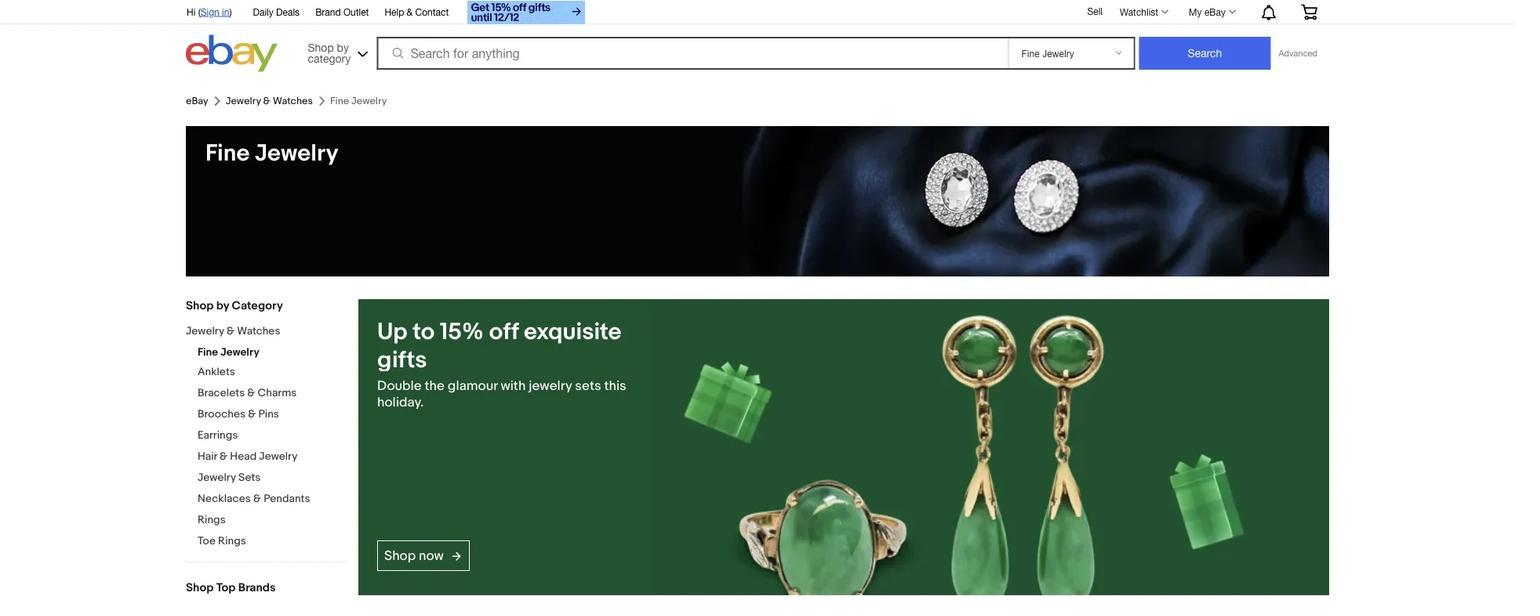 Task type: vqa. For each thing, say whether or not it's contained in the screenshot.
ratings for Dyson V10 Animal + Cordless Vacuum Cleaner | Purple | Certified Refurbished
no



Task type: locate. For each thing, give the bounding box(es) containing it.
bracelets & charms link
[[198, 387, 347, 402]]

0 horizontal spatial by
[[216, 299, 229, 313]]

help & contact
[[385, 6, 449, 17]]

brands
[[238, 581, 276, 595]]

your shopping cart image
[[1300, 4, 1318, 20]]

advanced link
[[1271, 38, 1325, 69]]

& down sets
[[253, 492, 261, 506]]

brand outlet
[[315, 6, 369, 17]]

double
[[377, 378, 422, 394]]

rings up toe
[[198, 514, 226, 527]]

by for category
[[337, 41, 349, 54]]

Search for anything text field
[[379, 38, 1005, 68]]

gifts
[[377, 347, 427, 375]]

category
[[232, 299, 283, 313]]

1 vertical spatial jewelry & watches link
[[186, 325, 335, 340]]

up
[[377, 318, 407, 347]]

ebay right my
[[1204, 6, 1226, 17]]

shop inside shop by category
[[308, 41, 334, 54]]

0 vertical spatial fine
[[205, 140, 250, 168]]

jewelry down shop by category
[[186, 325, 224, 338]]

fine up anklets
[[198, 346, 218, 359]]

with
[[501, 378, 526, 394]]

watches
[[273, 95, 313, 107], [237, 325, 280, 338]]

shop
[[308, 41, 334, 54], [186, 299, 214, 313], [384, 548, 416, 564], [186, 581, 214, 595]]

(
[[198, 6, 201, 17]]

anklets
[[198, 365, 235, 379]]

rings right toe
[[218, 535, 246, 548]]

by for category
[[216, 299, 229, 313]]

fine inside jewelry & watches fine jewelry anklets bracelets & charms brooches & pins earrings hair & head jewelry jewelry sets necklaces & pendants rings toe rings
[[198, 346, 218, 359]]

shop down brand
[[308, 41, 334, 54]]

1 vertical spatial watches
[[237, 325, 280, 338]]

daily
[[253, 6, 274, 17]]

jewelry
[[529, 378, 572, 394]]

head
[[230, 450, 257, 463]]

category
[[308, 52, 351, 65]]

None submit
[[1139, 37, 1271, 70]]

)
[[229, 6, 232, 17]]

ebay
[[1204, 6, 1226, 17], [186, 95, 208, 107]]

jewelry & watches link down category
[[186, 325, 335, 340]]

the
[[425, 378, 445, 394]]

my ebay link
[[1180, 2, 1243, 21]]

jewelry & watches link
[[226, 95, 313, 107], [186, 325, 335, 340]]

get an extra 15% off image
[[468, 1, 585, 24]]

jewelry & watches fine jewelry anklets bracelets & charms brooches & pins earrings hair & head jewelry jewelry sets necklaces & pendants rings toe rings
[[186, 325, 310, 548]]

shop for shop by category
[[308, 41, 334, 54]]

pins
[[258, 408, 279, 421]]

shop left category
[[186, 299, 214, 313]]

charms
[[258, 387, 297, 400]]

hi
[[187, 6, 196, 17]]

1 horizontal spatial ebay
[[1204, 6, 1226, 17]]

shop left top
[[186, 581, 214, 595]]

by left category
[[216, 299, 229, 313]]

anklets link
[[198, 365, 347, 380]]

hair
[[198, 450, 217, 463]]

bracelets
[[198, 387, 245, 400]]

shop left now
[[384, 548, 416, 564]]

shop inside the up to 15% off exquisite gifts main content
[[384, 548, 416, 564]]

1 vertical spatial ebay
[[186, 95, 208, 107]]

rings
[[198, 514, 226, 527], [218, 535, 246, 548]]

0 horizontal spatial ebay
[[186, 95, 208, 107]]

sets
[[238, 471, 261, 485]]

fine down 'ebay' link
[[205, 140, 250, 168]]

1 vertical spatial by
[[216, 299, 229, 313]]

jewelry up necklaces
[[198, 471, 236, 485]]

jewelry up anklets
[[221, 346, 259, 359]]

shop top brands
[[186, 581, 276, 595]]

brand
[[315, 6, 341, 17]]

jewelry down the jewelry & watches
[[255, 140, 338, 168]]

rings link
[[198, 514, 347, 529]]

ebay left the jewelry & watches
[[186, 95, 208, 107]]

jewelry & watches link up 'fine jewelry'
[[226, 95, 313, 107]]

by inside shop by category
[[337, 41, 349, 54]]

shop for shop now
[[384, 548, 416, 564]]

watches inside jewelry & watches fine jewelry anklets bracelets & charms brooches & pins earrings hair & head jewelry jewelry sets necklaces & pendants rings toe rings
[[237, 325, 280, 338]]

none submit inside shop by category banner
[[1139, 37, 1271, 70]]

0 vertical spatial by
[[337, 41, 349, 54]]

by down brand outlet link
[[337, 41, 349, 54]]

toe
[[198, 535, 216, 548]]

0 vertical spatial watches
[[273, 95, 313, 107]]

sign in link
[[201, 6, 229, 17]]

my
[[1189, 6, 1202, 17]]

help & contact link
[[385, 4, 449, 21]]

fine
[[205, 140, 250, 168], [198, 346, 218, 359]]

1 horizontal spatial by
[[337, 41, 349, 54]]

help
[[385, 6, 404, 17]]

brand outlet link
[[315, 4, 369, 21]]

pendants
[[264, 492, 310, 506]]

& right help
[[407, 6, 413, 17]]

hi ( sign in )
[[187, 6, 232, 17]]

sell
[[1087, 6, 1103, 17]]

daily deals
[[253, 6, 300, 17]]

exquisite
[[524, 318, 621, 347]]

outlet
[[343, 6, 369, 17]]

off
[[489, 318, 519, 347]]

0 vertical spatial ebay
[[1204, 6, 1226, 17]]

up to 15% off exquisite gifts main content
[[358, 300, 1329, 597]]

sets
[[575, 378, 601, 394]]

jewelry
[[226, 95, 261, 107], [255, 140, 338, 168], [186, 325, 224, 338], [221, 346, 259, 359], [259, 450, 298, 463], [198, 471, 236, 485]]

earrings link
[[198, 429, 347, 444]]

shop by category button
[[301, 35, 371, 69]]

brooches
[[198, 408, 246, 421]]

&
[[407, 6, 413, 17], [263, 95, 271, 107], [227, 325, 235, 338], [247, 387, 255, 400], [248, 408, 256, 421], [220, 450, 228, 463], [253, 492, 261, 506]]

deals
[[276, 6, 300, 17]]

1 vertical spatial fine
[[198, 346, 218, 359]]

by
[[337, 41, 349, 54], [216, 299, 229, 313]]



Task type: describe. For each thing, give the bounding box(es) containing it.
earrings
[[198, 429, 238, 442]]

watches for jewelry & watches fine jewelry anklets bracelets & charms brooches & pins earrings hair & head jewelry jewelry sets necklaces & pendants rings toe rings
[[237, 325, 280, 338]]

shop for shop by category
[[186, 299, 214, 313]]

15%
[[440, 318, 484, 347]]

shop now link
[[377, 541, 470, 572]]

top
[[216, 581, 236, 595]]

hair & head jewelry link
[[198, 450, 347, 465]]

glamour
[[448, 378, 498, 394]]

account navigation
[[178, 0, 1329, 26]]

brooches & pins link
[[198, 408, 347, 423]]

in
[[222, 6, 229, 17]]

& up 'fine jewelry'
[[263, 95, 271, 107]]

shop now
[[384, 548, 444, 564]]

sell link
[[1080, 6, 1110, 17]]

watches for jewelry & watches
[[273, 95, 313, 107]]

holiday.
[[377, 394, 424, 411]]

& down shop by category
[[227, 325, 235, 338]]

0 vertical spatial jewelry & watches link
[[226, 95, 313, 107]]

& right hair
[[220, 450, 228, 463]]

necklaces & pendants link
[[198, 492, 347, 507]]

my ebay
[[1189, 6, 1226, 17]]

jewelry down earrings link
[[259, 450, 298, 463]]

ebay inside account navigation
[[1204, 6, 1226, 17]]

1 vertical spatial rings
[[218, 535, 246, 548]]

up to 15% off exquisite gifts image
[[650, 300, 1329, 597]]

shop for shop top brands
[[186, 581, 214, 595]]

& left "charms"
[[247, 387, 255, 400]]

shop by category banner
[[178, 0, 1329, 76]]

ebay link
[[186, 95, 208, 107]]

fine jewelry
[[205, 140, 338, 168]]

& inside account navigation
[[407, 6, 413, 17]]

daily deals link
[[253, 4, 300, 21]]

now
[[419, 548, 444, 564]]

toe rings link
[[198, 535, 347, 550]]

contact
[[415, 6, 449, 17]]

jewelry & watches
[[226, 95, 313, 107]]

to
[[413, 318, 435, 347]]

this
[[604, 378, 626, 394]]

advanced
[[1279, 48, 1317, 58]]

jewelry sets link
[[198, 471, 347, 486]]

watchlist link
[[1111, 2, 1176, 21]]

up to 15% off exquisite gifts double the glamour with jewelry sets this holiday.
[[377, 318, 626, 411]]

& left pins
[[248, 408, 256, 421]]

0 vertical spatial rings
[[198, 514, 226, 527]]

shop by category
[[308, 41, 351, 65]]

jewelry right 'ebay' link
[[226, 95, 261, 107]]

necklaces
[[198, 492, 251, 506]]

shop by category
[[186, 299, 283, 313]]

sign
[[201, 6, 219, 17]]

watchlist
[[1120, 6, 1158, 17]]



